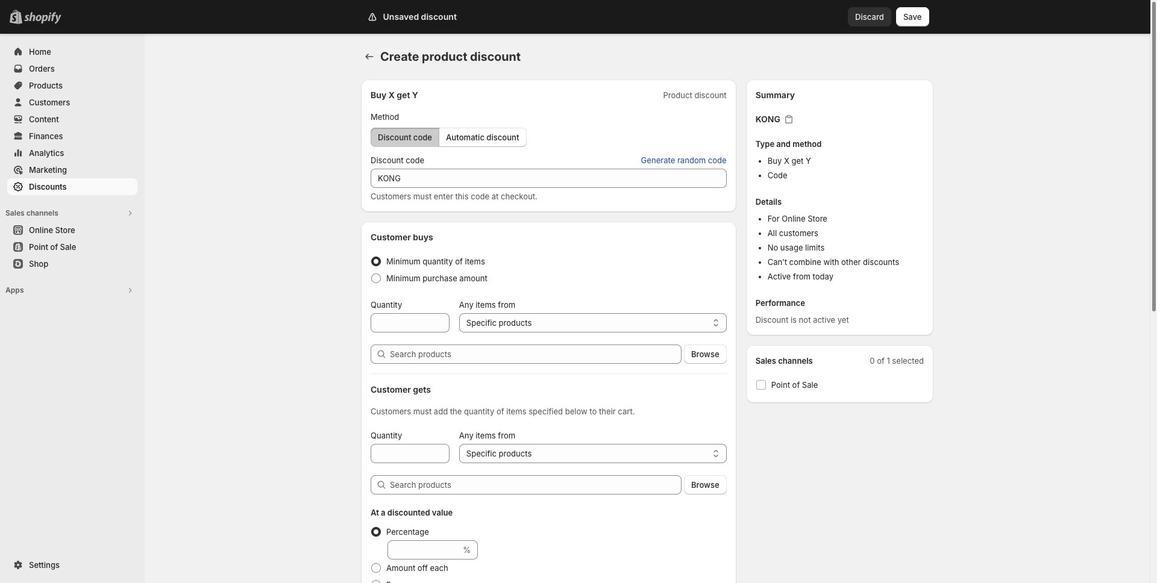 Task type: locate. For each thing, give the bounding box(es) containing it.
Search products text field
[[390, 476, 682, 495]]

None text field
[[371, 169, 727, 188], [371, 444, 450, 464], [388, 541, 461, 560], [371, 169, 727, 188], [371, 444, 450, 464], [388, 541, 461, 560]]

None text field
[[371, 313, 450, 333]]



Task type: describe. For each thing, give the bounding box(es) containing it.
Search products text field
[[390, 345, 682, 364]]

shopify image
[[24, 12, 61, 24]]



Task type: vqa. For each thing, say whether or not it's contained in the screenshot.
Enter time text field
no



